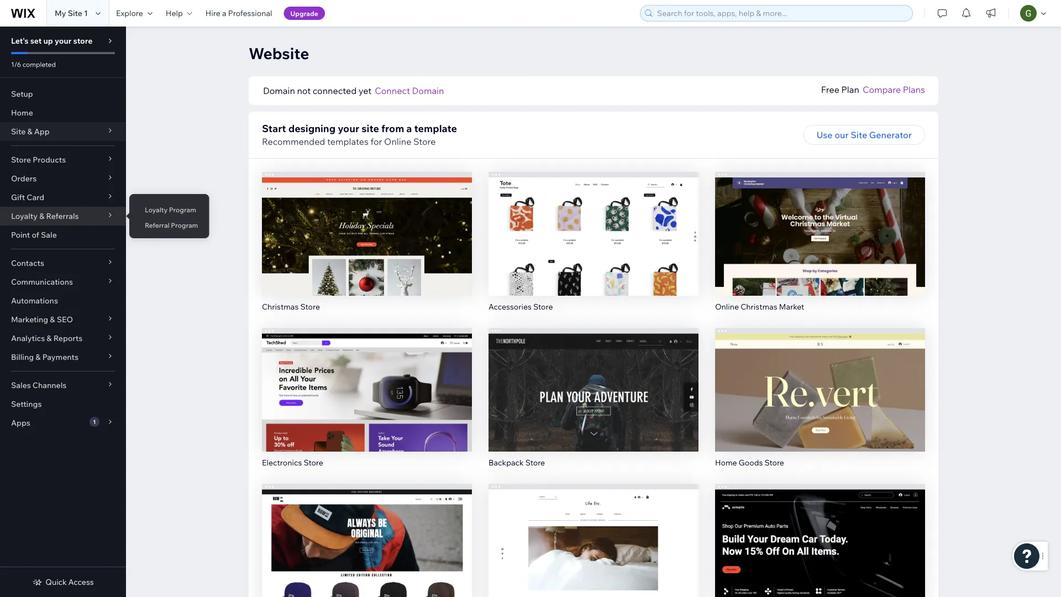 Task type: locate. For each thing, give the bounding box(es) containing it.
0 horizontal spatial domain
[[263, 85, 295, 96]]

& for marketing
[[50, 315, 55, 324]]

edit button
[[344, 215, 390, 235], [571, 215, 617, 235], [797, 215, 844, 235], [344, 371, 390, 391], [571, 371, 617, 391], [797, 371, 844, 391], [344, 527, 390, 547], [571, 527, 617, 547], [797, 527, 844, 547]]

1 horizontal spatial a
[[407, 122, 412, 134]]

app
[[34, 127, 50, 136]]

0 vertical spatial home
[[11, 108, 33, 117]]

my site 1
[[55, 8, 88, 18]]

a
[[222, 8, 226, 18], [407, 122, 412, 134]]

site & app
[[11, 127, 50, 136]]

& left seo
[[50, 315, 55, 324]]

0 vertical spatial your
[[55, 36, 71, 46]]

home link
[[0, 103, 126, 122]]

loyalty program link
[[129, 200, 209, 219]]

our
[[835, 129, 849, 140]]

view
[[357, 243, 377, 254], [810, 243, 831, 254], [357, 399, 377, 410], [584, 399, 604, 410], [810, 399, 831, 410], [357, 555, 377, 566], [584, 555, 604, 566], [810, 555, 831, 566]]

templates
[[327, 136, 369, 147]]

domain
[[263, 85, 295, 96], [412, 85, 444, 96]]

store products
[[11, 155, 66, 164]]

quick access button
[[32, 577, 94, 587]]

1 down settings link
[[93, 418, 96, 425]]

explore
[[116, 8, 143, 18]]

sales channels
[[11, 380, 67, 390]]

home
[[11, 108, 33, 117], [715, 457, 737, 467]]

1 vertical spatial online
[[715, 301, 739, 311]]

loyalty down 'gift card'
[[11, 211, 38, 221]]

edit button for home goods store
[[797, 371, 844, 391]]

home for home goods store
[[715, 457, 737, 467]]

use
[[817, 129, 833, 140]]

quick
[[46, 577, 67, 587]]

apps
[[11, 418, 30, 428]]

0 horizontal spatial a
[[222, 8, 226, 18]]

reports
[[53, 333, 82, 343]]

0 horizontal spatial online
[[384, 136, 412, 147]]

use our site generator button
[[804, 125, 926, 145]]

site right "my"
[[68, 8, 82, 18]]

from
[[381, 122, 404, 134]]

1 vertical spatial 1
[[93, 418, 96, 425]]

generator
[[870, 129, 912, 140]]

template
[[414, 122, 457, 134]]

billing & payments button
[[0, 348, 126, 367]]

store inside 'popup button'
[[11, 155, 31, 164]]

contacts
[[11, 258, 44, 268]]

0 horizontal spatial christmas
[[262, 301, 299, 311]]

home inside home link
[[11, 108, 33, 117]]

hire a professional link
[[199, 0, 279, 27]]

& right "billing" in the left of the page
[[36, 352, 41, 362]]

home for home
[[11, 108, 33, 117]]

1 vertical spatial a
[[407, 122, 412, 134]]

plans
[[903, 84, 926, 95]]

& for loyalty
[[39, 211, 44, 221]]

1 domain from the left
[[263, 85, 295, 96]]

your right "up"
[[55, 36, 71, 46]]

your inside start designing your site from a template recommended templates for online store
[[338, 122, 359, 134]]

communications
[[11, 277, 73, 287]]

of
[[32, 230, 39, 240]]

& inside dropdown button
[[47, 333, 52, 343]]

2 christmas from the left
[[741, 301, 778, 311]]

edit
[[359, 219, 375, 230], [585, 219, 602, 230], [812, 219, 829, 230], [359, 375, 375, 387], [585, 375, 602, 387], [812, 375, 829, 387], [359, 532, 375, 543], [585, 532, 602, 543], [812, 532, 829, 543]]

store
[[414, 136, 436, 147], [11, 155, 31, 164], [300, 301, 320, 311], [534, 301, 553, 311], [304, 457, 323, 467], [526, 457, 545, 467], [765, 457, 784, 467]]

& left reports
[[47, 333, 52, 343]]

program down loyalty program
[[171, 221, 198, 229]]

0 horizontal spatial site
[[11, 127, 26, 136]]

point of sale
[[11, 230, 57, 240]]

edit for home goods store
[[812, 375, 829, 387]]

upgrade
[[291, 9, 318, 17]]

0 horizontal spatial loyalty
[[11, 211, 38, 221]]

& inside dropdown button
[[39, 211, 44, 221]]

loyalty up referral
[[145, 205, 168, 214]]

Search for tools, apps, help & more... field
[[654, 6, 909, 21]]

1 horizontal spatial domain
[[412, 85, 444, 96]]

0 horizontal spatial 1
[[84, 8, 88, 18]]

1 horizontal spatial your
[[338, 122, 359, 134]]

store
[[73, 36, 93, 46]]

card
[[27, 192, 44, 202]]

site inside button
[[851, 129, 868, 140]]

program up referral program
[[169, 205, 196, 214]]

setup
[[11, 89, 33, 99]]

0 horizontal spatial home
[[11, 108, 33, 117]]

gift card button
[[0, 188, 126, 207]]

edit for accessories store
[[585, 219, 602, 230]]

contacts button
[[0, 254, 126, 273]]

store inside start designing your site from a template recommended templates for online store
[[414, 136, 436, 147]]

1 vertical spatial home
[[715, 457, 737, 467]]

site right our
[[851, 129, 868, 140]]

& down card
[[39, 211, 44, 221]]

& left app
[[27, 127, 32, 136]]

0 vertical spatial online
[[384, 136, 412, 147]]

0 horizontal spatial your
[[55, 36, 71, 46]]

loyalty inside dropdown button
[[11, 211, 38, 221]]

marketing & seo
[[11, 315, 73, 324]]

1/6 completed
[[11, 60, 56, 68]]

website
[[249, 43, 309, 63]]

your inside sidebar "element"
[[55, 36, 71, 46]]

2 horizontal spatial site
[[851, 129, 868, 140]]

analytics
[[11, 333, 45, 343]]

automations link
[[0, 291, 126, 310]]

view button
[[344, 238, 391, 258], [797, 238, 844, 258], [344, 394, 391, 414], [570, 394, 617, 414], [797, 394, 844, 414], [344, 550, 391, 570], [570, 550, 617, 570], [797, 550, 844, 570]]

1 vertical spatial your
[[338, 122, 359, 134]]

1 vertical spatial program
[[171, 221, 198, 229]]

your up templates
[[338, 122, 359, 134]]

a right hire
[[222, 8, 226, 18]]

1 christmas from the left
[[262, 301, 299, 311]]

sale
[[41, 230, 57, 240]]

1 horizontal spatial home
[[715, 457, 737, 467]]

1 horizontal spatial site
[[68, 8, 82, 18]]

free plan compare plans
[[821, 84, 926, 95]]

1 horizontal spatial 1
[[93, 418, 96, 425]]

loyalty for loyalty program
[[145, 205, 168, 214]]

referral
[[145, 221, 170, 229]]

&
[[27, 127, 32, 136], [39, 211, 44, 221], [50, 315, 55, 324], [47, 333, 52, 343], [36, 352, 41, 362]]

your
[[55, 36, 71, 46], [338, 122, 359, 134]]

setup link
[[0, 85, 126, 103]]

loyalty
[[145, 205, 168, 214], [11, 211, 38, 221]]

analytics & reports
[[11, 333, 82, 343]]

home down setup
[[11, 108, 33, 117]]

free
[[821, 84, 840, 95]]

1 horizontal spatial christmas
[[741, 301, 778, 311]]

1 horizontal spatial online
[[715, 301, 739, 311]]

settings
[[11, 399, 42, 409]]

1 horizontal spatial loyalty
[[145, 205, 168, 214]]

referral program
[[145, 221, 198, 229]]

marketing
[[11, 315, 48, 324]]

edit for backpack store
[[585, 375, 602, 387]]

1 right "my"
[[84, 8, 88, 18]]

home left goods
[[715, 457, 737, 467]]

0 vertical spatial program
[[169, 205, 196, 214]]

start designing your site from a template recommended templates for online store
[[262, 122, 457, 147]]

program
[[169, 205, 196, 214], [171, 221, 198, 229]]

site
[[68, 8, 82, 18], [11, 127, 26, 136], [851, 129, 868, 140]]

christmas
[[262, 301, 299, 311], [741, 301, 778, 311]]

goods
[[739, 457, 763, 467]]

1
[[84, 8, 88, 18], [93, 418, 96, 425]]

domain left 'not'
[[263, 85, 295, 96]]

site left app
[[11, 127, 26, 136]]

domain right connect in the left of the page
[[412, 85, 444, 96]]

gift card
[[11, 192, 44, 202]]

hire a professional
[[206, 8, 272, 18]]

a right from
[[407, 122, 412, 134]]

let's set up your store
[[11, 36, 93, 46]]

online christmas market
[[715, 301, 805, 311]]



Task type: describe. For each thing, give the bounding box(es) containing it.
electronics store
[[262, 457, 323, 467]]

products
[[33, 155, 66, 164]]

0 vertical spatial 1
[[84, 8, 88, 18]]

gift
[[11, 192, 25, 202]]

online inside start designing your site from a template recommended templates for online store
[[384, 136, 412, 147]]

domain not connected yet connect domain
[[263, 85, 444, 96]]

program for loyalty program
[[169, 205, 196, 214]]

connected
[[313, 85, 357, 96]]

christmas store
[[262, 301, 320, 311]]

compare
[[863, 84, 901, 95]]

upgrade button
[[284, 7, 325, 20]]

home goods store
[[715, 457, 784, 467]]

edit button for electronics store
[[344, 371, 390, 391]]

backpack store
[[489, 457, 545, 467]]

site
[[362, 122, 379, 134]]

& for billing
[[36, 352, 41, 362]]

program for referral program
[[171, 221, 198, 229]]

a inside start designing your site from a template recommended templates for online store
[[407, 122, 412, 134]]

orders
[[11, 174, 37, 183]]

point
[[11, 230, 30, 240]]

1 inside sidebar "element"
[[93, 418, 96, 425]]

communications button
[[0, 273, 126, 291]]

point of sale link
[[0, 226, 126, 244]]

connect domain button
[[375, 84, 444, 97]]

billing & payments
[[11, 352, 78, 362]]

payments
[[42, 352, 78, 362]]

plan
[[842, 84, 860, 95]]

site inside popup button
[[11, 127, 26, 136]]

referral program link
[[129, 216, 209, 234]]

market
[[779, 301, 805, 311]]

connect
[[375, 85, 410, 96]]

for
[[371, 136, 382, 147]]

recommended
[[262, 136, 325, 147]]

compare plans button
[[863, 83, 926, 96]]

store products button
[[0, 150, 126, 169]]

access
[[68, 577, 94, 587]]

automations
[[11, 296, 58, 305]]

help button
[[159, 0, 199, 27]]

completed
[[23, 60, 56, 68]]

hire
[[206, 8, 220, 18]]

accessories store
[[489, 301, 553, 311]]

my
[[55, 8, 66, 18]]

let's
[[11, 36, 29, 46]]

& for site
[[27, 127, 32, 136]]

edit for electronics store
[[359, 375, 375, 387]]

designing
[[288, 122, 336, 134]]

edit for christmas store
[[359, 219, 375, 230]]

professional
[[228, 8, 272, 18]]

site & app button
[[0, 122, 126, 141]]

help
[[166, 8, 183, 18]]

loyalty & referrals
[[11, 211, 79, 221]]

edit button for online christmas market
[[797, 215, 844, 235]]

start
[[262, 122, 286, 134]]

loyalty for loyalty & referrals
[[11, 211, 38, 221]]

set
[[30, 36, 42, 46]]

& for analytics
[[47, 333, 52, 343]]

marketing & seo button
[[0, 310, 126, 329]]

seo
[[57, 315, 73, 324]]

2 domain from the left
[[412, 85, 444, 96]]

edit button for christmas store
[[344, 215, 390, 235]]

use our site generator
[[817, 129, 912, 140]]

loyalty program
[[145, 205, 196, 214]]

up
[[43, 36, 53, 46]]

loyalty & referrals button
[[0, 207, 126, 226]]

referrals
[[46, 211, 79, 221]]

electronics
[[262, 457, 302, 467]]

accessories
[[489, 301, 532, 311]]

analytics & reports button
[[0, 329, 126, 348]]

quick access
[[46, 577, 94, 587]]

edit button for backpack store
[[571, 371, 617, 391]]

sales
[[11, 380, 31, 390]]

edit button for accessories store
[[571, 215, 617, 235]]

backpack
[[489, 457, 524, 467]]

orders button
[[0, 169, 126, 188]]

settings link
[[0, 395, 126, 414]]

edit for online christmas market
[[812, 219, 829, 230]]

channels
[[33, 380, 67, 390]]

sidebar element
[[0, 27, 126, 597]]

1/6
[[11, 60, 21, 68]]

0 vertical spatial a
[[222, 8, 226, 18]]



Task type: vqa. For each thing, say whether or not it's contained in the screenshot.
leftmost info tooltip image
no



